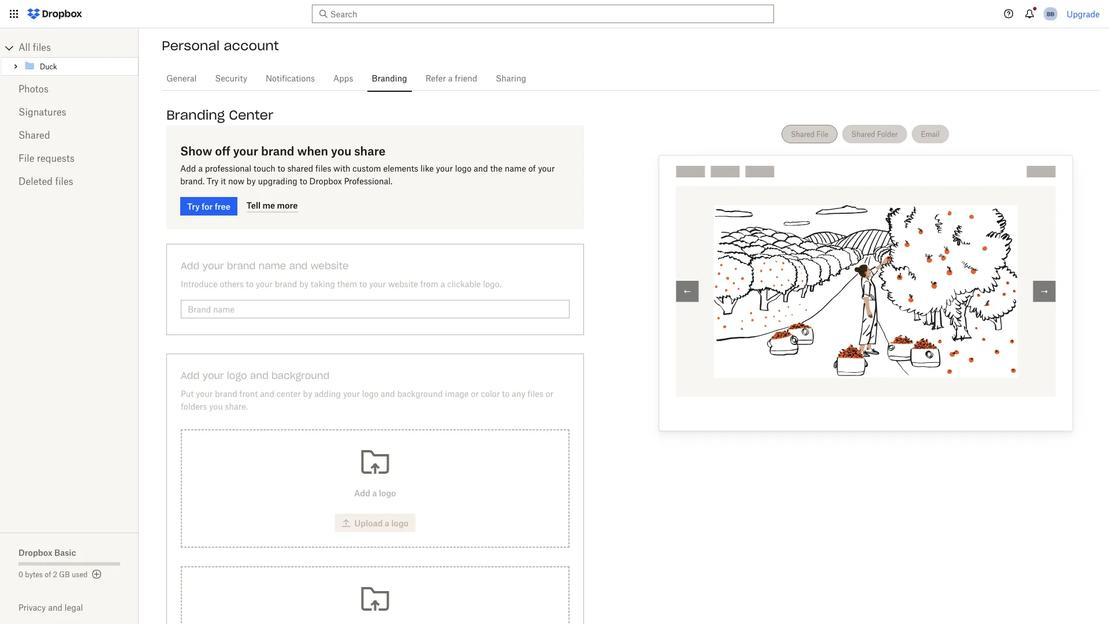 Task type: describe. For each thing, give the bounding box(es) containing it.
file inside "link"
[[18, 154, 34, 164]]

1 vertical spatial website
[[388, 280, 418, 288]]

shared for shared folder
[[852, 130, 876, 139]]

1 or from the left
[[471, 390, 479, 398]]

file requests
[[18, 154, 75, 164]]

tell me more button
[[247, 199, 298, 213]]

notifications
[[266, 75, 315, 83]]

shared link
[[18, 124, 120, 147]]

used
[[72, 572, 88, 579]]

tab list containing general
[[162, 63, 1101, 92]]

account
[[224, 38, 279, 54]]

from
[[421, 280, 439, 288]]

0 bytes of 2 gb used
[[18, 572, 88, 579]]

upgrade link
[[1067, 9, 1101, 19]]

to up upgrading
[[278, 165, 285, 173]]

duck
[[40, 64, 57, 71]]

to right them at the left top of the page
[[360, 280, 367, 288]]

now
[[228, 177, 245, 186]]

folder
[[878, 130, 898, 139]]

bb
[[1047, 10, 1055, 17]]

any
[[512, 390, 526, 398]]

try inside try for free button
[[187, 201, 200, 211]]

to right 'others'
[[246, 280, 254, 288]]

custom
[[353, 165, 381, 173]]

by inside put your brand front and center by adding your logo and background image or color to any files or folders you share.
[[303, 390, 312, 398]]

privacy
[[18, 603, 46, 613]]

adding
[[315, 390, 341, 398]]

email
[[921, 130, 940, 139]]

refer
[[426, 75, 446, 83]]

0 vertical spatial you
[[331, 144, 352, 158]]

get more space image
[[90, 568, 104, 581]]

front
[[240, 390, 258, 398]]

gb
[[59, 572, 70, 579]]

shared folder
[[852, 130, 898, 139]]

file requests link
[[18, 147, 120, 171]]

deleted files link
[[18, 171, 120, 194]]

logo inside add a professional touch to shared files with custom elements like your logo and the name of your brand. try it now by upgrading to dropbox professional.
[[455, 165, 472, 173]]

upgrading
[[258, 177, 298, 186]]

upgrade
[[1067, 9, 1101, 19]]

by inside add a professional touch to shared files with custom elements like your logo and the name of your brand. try it now by upgrading to dropbox professional.
[[247, 177, 256, 186]]

center
[[229, 107, 274, 123]]

branding for branding
[[372, 75, 407, 83]]

with
[[334, 165, 351, 173]]

free
[[215, 201, 231, 211]]

0 horizontal spatial website
[[311, 260, 349, 272]]

like
[[421, 165, 434, 173]]

refer a friend
[[426, 75, 478, 83]]

logo inside put your brand front and center by adding your logo and background image or color to any files or folders you share.
[[362, 390, 379, 398]]

shared folder button
[[843, 125, 908, 143]]

logo.
[[483, 280, 502, 288]]

for
[[202, 201, 213, 211]]

it
[[221, 177, 226, 186]]

general
[[166, 75, 197, 83]]

you inside put your brand front and center by adding your logo and background image or color to any files or folders you share.
[[209, 403, 223, 411]]

a for professional
[[198, 165, 203, 173]]

when
[[297, 144, 328, 158]]

refer a friend tab
[[421, 65, 482, 92]]

privacy and legal link
[[18, 603, 139, 613]]

taking
[[311, 280, 335, 288]]

put
[[181, 390, 194, 398]]

apps
[[333, 75, 353, 83]]

basic
[[54, 548, 76, 557]]

shared for shared
[[18, 131, 50, 140]]

a for friend
[[448, 75, 453, 83]]

others
[[220, 280, 244, 288]]

brand.
[[180, 177, 205, 186]]

file inside button
[[817, 130, 829, 139]]

add for add a professional touch to shared files with custom elements like your logo and the name of your brand. try it now by upgrading to dropbox professional.
[[180, 165, 196, 173]]

deleted
[[18, 177, 53, 187]]

add your logo and background
[[181, 370, 330, 381]]

tell
[[247, 200, 261, 210]]

photos
[[18, 85, 49, 94]]

Search text field
[[331, 8, 753, 20]]

email button
[[912, 125, 950, 143]]

0
[[18, 572, 23, 579]]

friend
[[455, 75, 478, 83]]

the
[[491, 165, 503, 173]]

touch
[[254, 165, 276, 173]]

tell me more
[[247, 200, 298, 210]]

put your brand front and center by adding your logo and background image or color to any files or folders you share.
[[181, 390, 554, 411]]

general tab
[[162, 65, 201, 92]]

brand up 'others'
[[227, 260, 256, 272]]

color
[[481, 390, 500, 398]]

files down file requests "link" at the left top
[[55, 177, 73, 187]]

bb button
[[1042, 5, 1060, 23]]

add for add your brand name and website
[[181, 260, 200, 272]]

1 horizontal spatial a
[[441, 280, 445, 288]]

security
[[215, 75, 247, 83]]

1 vertical spatial of
[[45, 572, 51, 579]]

personal account
[[162, 38, 279, 54]]

background inside put your brand front and center by adding your logo and background image or color to any files or folders you share.
[[397, 390, 443, 398]]

clickable
[[448, 280, 481, 288]]

dropbox logo - go to the homepage image
[[23, 5, 86, 23]]



Task type: locate. For each thing, give the bounding box(es) containing it.
sharing
[[496, 75, 527, 83]]

professional
[[205, 165, 252, 173]]

dropbox up bytes
[[18, 548, 52, 557]]

0 horizontal spatial a
[[198, 165, 203, 173]]

global header element
[[0, 0, 1110, 28]]

0 horizontal spatial background
[[272, 370, 330, 381]]

website left from
[[388, 280, 418, 288]]

bytes
[[25, 572, 43, 579]]

brand down add your brand name and website
[[275, 280, 297, 288]]

add up brand.
[[180, 165, 196, 173]]

branding tab
[[367, 65, 412, 92]]

1 horizontal spatial logo
[[362, 390, 379, 398]]

tab list
[[162, 63, 1101, 92]]

add your brand name and website
[[181, 260, 349, 272]]

introduce others to your brand by taking them to your website from a clickable logo.
[[181, 280, 502, 288]]

0 vertical spatial logo
[[455, 165, 472, 173]]

or left the 'color'
[[471, 390, 479, 398]]

background left image
[[397, 390, 443, 398]]

of right the
[[529, 165, 536, 173]]

2 horizontal spatial logo
[[455, 165, 472, 173]]

center
[[277, 390, 301, 398]]

a
[[448, 75, 453, 83], [198, 165, 203, 173], [441, 280, 445, 288]]

files inside tree
[[33, 43, 51, 53]]

add up put
[[181, 370, 200, 381]]

1 vertical spatial a
[[198, 165, 203, 173]]

you
[[331, 144, 352, 158], [209, 403, 223, 411]]

legal
[[65, 603, 83, 613]]

try for free button
[[180, 197, 237, 216]]

sharing tab
[[491, 65, 531, 92]]

to inside put your brand front and center by adding your logo and background image or color to any files or folders you share.
[[502, 390, 510, 398]]

1 vertical spatial by
[[300, 280, 309, 288]]

1 horizontal spatial file
[[817, 130, 829, 139]]

try left it on the left top of the page
[[207, 177, 219, 186]]

files left with
[[316, 165, 332, 173]]

0 vertical spatial file
[[817, 130, 829, 139]]

1 vertical spatial you
[[209, 403, 223, 411]]

dropbox
[[310, 177, 342, 186], [18, 548, 52, 557]]

image
[[445, 390, 469, 398]]

0 vertical spatial background
[[272, 370, 330, 381]]

try
[[207, 177, 219, 186], [187, 201, 200, 211]]

me
[[263, 200, 275, 210]]

logo left the
[[455, 165, 472, 173]]

personal
[[162, 38, 220, 54]]

brand inside put your brand front and center by adding your logo and background image or color to any files or folders you share.
[[215, 390, 237, 398]]

0 vertical spatial by
[[247, 177, 256, 186]]

all files link
[[18, 39, 139, 57]]

more
[[277, 200, 298, 210]]

0 horizontal spatial try
[[187, 201, 200, 211]]

branding inside tab
[[372, 75, 407, 83]]

by right the now
[[247, 177, 256, 186]]

file up the deleted
[[18, 154, 34, 164]]

a up brand.
[[198, 165, 203, 173]]

dropbox down with
[[310, 177, 342, 186]]

by right "center"
[[303, 390, 312, 398]]

all files
[[18, 43, 51, 53]]

photos link
[[18, 78, 120, 101]]

←
[[684, 287, 692, 296]]

show
[[180, 144, 212, 158]]

0 horizontal spatial dropbox
[[18, 548, 52, 557]]

all files tree
[[2, 39, 139, 76]]

of
[[529, 165, 536, 173], [45, 572, 51, 579]]

0 horizontal spatial file
[[18, 154, 34, 164]]

Brand name input text field
[[188, 303, 563, 316]]

you left share.
[[209, 403, 223, 411]]

try left the for
[[187, 201, 200, 211]]

add a professional touch to shared files with custom elements like your logo and the name of your brand. try it now by upgrading to dropbox professional.
[[180, 165, 555, 186]]

by left taking
[[300, 280, 309, 288]]

file
[[817, 130, 829, 139], [18, 154, 34, 164]]

2 or from the left
[[546, 390, 554, 398]]

folders
[[181, 403, 207, 411]]

logo right adding
[[362, 390, 379, 398]]

1 vertical spatial add
[[181, 260, 200, 272]]

→
[[1041, 287, 1049, 296]]

1 vertical spatial background
[[397, 390, 443, 398]]

1 horizontal spatial you
[[331, 144, 352, 158]]

shared
[[791, 130, 815, 139], [852, 130, 876, 139], [18, 131, 50, 140]]

file left shared folder button
[[817, 130, 829, 139]]

0 vertical spatial name
[[505, 165, 526, 173]]

logo
[[455, 165, 472, 173], [227, 370, 247, 381], [362, 390, 379, 398]]

a right refer
[[448, 75, 453, 83]]

0 horizontal spatial branding
[[166, 107, 225, 123]]

1 horizontal spatial or
[[546, 390, 554, 398]]

try for free
[[187, 201, 231, 211]]

branding right apps tab at the left top
[[372, 75, 407, 83]]

your
[[233, 144, 258, 158], [436, 165, 453, 173], [538, 165, 555, 173], [203, 260, 224, 272], [256, 280, 273, 288], [369, 280, 386, 288], [203, 370, 224, 381], [196, 390, 213, 398], [343, 390, 360, 398]]

2 vertical spatial a
[[441, 280, 445, 288]]

1 vertical spatial logo
[[227, 370, 247, 381]]

2 horizontal spatial shared
[[852, 130, 876, 139]]

0 vertical spatial branding
[[372, 75, 407, 83]]

duck link
[[24, 60, 136, 73]]

professional.
[[344, 177, 393, 186]]

a inside add a professional touch to shared files with custom elements like your logo and the name of your brand. try it now by upgrading to dropbox professional.
[[198, 165, 203, 173]]

shared file button
[[782, 125, 838, 143]]

you up with
[[331, 144, 352, 158]]

shared file
[[791, 130, 829, 139]]

add up introduce
[[181, 260, 200, 272]]

shared for shared file
[[791, 130, 815, 139]]

branding center
[[166, 107, 274, 123]]

dropbox basic
[[18, 548, 76, 557]]

0 horizontal spatial or
[[471, 390, 479, 398]]

and
[[474, 165, 488, 173], [289, 260, 308, 272], [250, 370, 269, 381], [260, 390, 275, 398], [381, 390, 395, 398], [48, 603, 62, 613]]

1 vertical spatial try
[[187, 201, 200, 211]]

and inside add a professional touch to shared files with custom elements like your logo and the name of your brand. try it now by upgrading to dropbox professional.
[[474, 165, 488, 173]]

2 vertical spatial logo
[[362, 390, 379, 398]]

branding for branding center
[[166, 107, 225, 123]]

0 vertical spatial try
[[207, 177, 219, 186]]

to
[[278, 165, 285, 173], [300, 177, 307, 186], [246, 280, 254, 288], [360, 280, 367, 288], [502, 390, 510, 398]]

background
[[272, 370, 330, 381], [397, 390, 443, 398]]

of inside add a professional touch to shared files with custom elements like your logo and the name of your brand. try it now by upgrading to dropbox professional.
[[529, 165, 536, 173]]

0 horizontal spatial logo
[[227, 370, 247, 381]]

or
[[471, 390, 479, 398], [546, 390, 554, 398]]

requests
[[37, 154, 75, 164]]

1 horizontal spatial try
[[207, 177, 219, 186]]

shared inside the shared link
[[18, 131, 50, 140]]

logo up front
[[227, 370, 247, 381]]

0 horizontal spatial of
[[45, 572, 51, 579]]

shared
[[288, 165, 313, 173]]

0 vertical spatial of
[[529, 165, 536, 173]]

signatures
[[18, 108, 66, 117]]

deleted files
[[18, 177, 73, 187]]

privacy and legal
[[18, 603, 83, 613]]

website
[[311, 260, 349, 272], [388, 280, 418, 288]]

1 vertical spatial branding
[[166, 107, 225, 123]]

2 vertical spatial by
[[303, 390, 312, 398]]

add inside add a professional touch to shared files with custom elements like your logo and the name of your brand. try it now by upgrading to dropbox professional.
[[180, 165, 196, 173]]

to left any
[[502, 390, 510, 398]]

branding
[[372, 75, 407, 83], [166, 107, 225, 123]]

1 horizontal spatial website
[[388, 280, 418, 288]]

share
[[355, 144, 386, 158]]

share.
[[225, 403, 248, 411]]

them
[[337, 280, 357, 288]]

to down shared
[[300, 177, 307, 186]]

1 horizontal spatial background
[[397, 390, 443, 398]]

website up taking
[[311, 260, 349, 272]]

a inside refer a friend 'tab'
[[448, 75, 453, 83]]

branding up show
[[166, 107, 225, 123]]

shared inside shared folder button
[[852, 130, 876, 139]]

background up "center"
[[272, 370, 330, 381]]

or right any
[[546, 390, 554, 398]]

files right any
[[528, 390, 544, 398]]

notifications tab
[[261, 65, 320, 92]]

brand
[[261, 144, 295, 158], [227, 260, 256, 272], [275, 280, 297, 288], [215, 390, 237, 398]]

apps tab
[[329, 65, 358, 92]]

signatures link
[[18, 101, 120, 124]]

2 vertical spatial add
[[181, 370, 200, 381]]

0 vertical spatial a
[[448, 75, 453, 83]]

all
[[18, 43, 30, 53]]

brand up touch at top
[[261, 144, 295, 158]]

1 vertical spatial dropbox
[[18, 548, 52, 557]]

off
[[215, 144, 230, 158]]

files inside put your brand front and center by adding your logo and background image or color to any files or folders you share.
[[528, 390, 544, 398]]

security tab
[[211, 65, 252, 92]]

1 horizontal spatial shared
[[791, 130, 815, 139]]

1 horizontal spatial name
[[505, 165, 526, 173]]

show off your brand when you share
[[180, 144, 386, 158]]

shared inside shared file button
[[791, 130, 815, 139]]

0 vertical spatial add
[[180, 165, 196, 173]]

0 horizontal spatial you
[[209, 403, 223, 411]]

0 vertical spatial website
[[311, 260, 349, 272]]

1 horizontal spatial branding
[[372, 75, 407, 83]]

files inside add a professional touch to shared files with custom elements like your logo and the name of your brand. try it now by upgrading to dropbox professional.
[[316, 165, 332, 173]]

brand up share.
[[215, 390, 237, 398]]

dropbox inside add a professional touch to shared files with custom elements like your logo and the name of your brand. try it now by upgrading to dropbox professional.
[[310, 177, 342, 186]]

1 vertical spatial name
[[259, 260, 286, 272]]

try inside add a professional touch to shared files with custom elements like your logo and the name of your brand. try it now by upgrading to dropbox professional.
[[207, 177, 219, 186]]

1 horizontal spatial dropbox
[[310, 177, 342, 186]]

0 horizontal spatial shared
[[18, 131, 50, 140]]

elements
[[383, 165, 419, 173]]

0 vertical spatial dropbox
[[310, 177, 342, 186]]

2
[[53, 572, 57, 579]]

name inside add a professional touch to shared files with custom elements like your logo and the name of your brand. try it now by upgrading to dropbox professional.
[[505, 165, 526, 173]]

1 vertical spatial file
[[18, 154, 34, 164]]

2 horizontal spatial a
[[448, 75, 453, 83]]

of left 2
[[45, 572, 51, 579]]

0 horizontal spatial name
[[259, 260, 286, 272]]

a right from
[[441, 280, 445, 288]]

add for add your logo and background
[[181, 370, 200, 381]]

by
[[247, 177, 256, 186], [300, 280, 309, 288], [303, 390, 312, 398]]

1 horizontal spatial of
[[529, 165, 536, 173]]

files right the all at the top left of page
[[33, 43, 51, 53]]



Task type: vqa. For each thing, say whether or not it's contained in the screenshot.
whenever,
no



